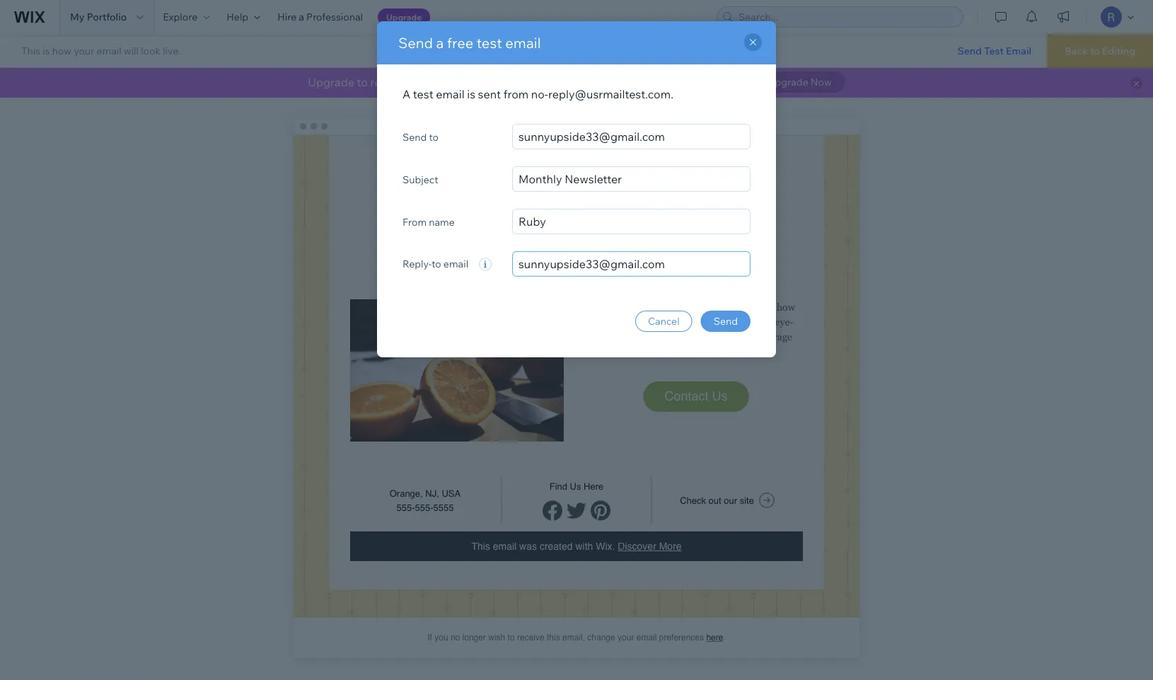 Task type: locate. For each thing, give the bounding box(es) containing it.
upgrade left 'remove'
[[308, 75, 355, 89]]

upgrade button
[[378, 8, 431, 25]]

0 vertical spatial a
[[299, 11, 304, 23]]

upgrade inside button
[[387, 12, 422, 22]]

send
[[572, 75, 598, 89]]

example@email.com field up enter a subject line... field
[[513, 124, 751, 149]]

now
[[811, 76, 832, 88]]

1 horizontal spatial upgrade
[[387, 12, 422, 22]]

email up upgrade to remove wix branding from emails and send more emails per month.
[[506, 34, 541, 52]]

0 horizontal spatial is
[[43, 44, 50, 57]]

1 vertical spatial a
[[437, 34, 444, 52]]

upgrade now
[[768, 76, 832, 88]]

1 example@email.com field from the top
[[513, 124, 751, 149]]

a right hire
[[299, 11, 304, 23]]

cancel button
[[636, 311, 693, 332]]

upgrade to remove wix branding from emails and send more emails per month.
[[308, 75, 728, 89]]

from
[[486, 75, 511, 89], [504, 87, 529, 101]]

emails left and
[[513, 75, 547, 89]]

1 vertical spatial example@email.com field
[[513, 251, 751, 277]]

upgrade left the now
[[768, 76, 809, 88]]

send right the cancel
[[714, 315, 738, 327]]

0 vertical spatial example@email.com field
[[513, 124, 751, 149]]

month.
[[688, 75, 725, 89]]

upgrade up 'remove'
[[387, 12, 422, 22]]

2 horizontal spatial upgrade
[[768, 76, 809, 88]]

is left sent
[[467, 87, 476, 101]]

send for send to
[[403, 130, 427, 143]]

hire a professional link
[[269, 0, 372, 34]]

to up 'subject'
[[429, 130, 439, 143]]

from left no-
[[504, 87, 529, 101]]

a left free
[[437, 34, 444, 52]]

send a free test email
[[399, 34, 541, 52]]

emails left .
[[631, 75, 665, 89]]

editing
[[1103, 45, 1136, 57]]

upgrade
[[387, 12, 422, 22], [308, 75, 355, 89], [768, 76, 809, 88]]

branding
[[435, 75, 483, 89]]

0 horizontal spatial emails
[[513, 75, 547, 89]]

email left will
[[97, 44, 122, 57]]

free
[[447, 34, 474, 52]]

a for professional
[[299, 11, 304, 23]]

emails
[[513, 75, 547, 89], [631, 75, 665, 89]]

from right branding
[[486, 75, 511, 89]]

send down upgrade button
[[399, 34, 433, 52]]

to down 'name'
[[432, 257, 442, 270]]

from for sent
[[504, 87, 529, 101]]

test right free
[[477, 34, 503, 52]]

Search... field
[[735, 7, 959, 27]]

send button
[[701, 311, 751, 332]]

to right back
[[1091, 45, 1101, 57]]

2 example@email.com field from the top
[[513, 251, 751, 277]]

to inside the back to editing button
[[1091, 45, 1101, 57]]

hire a professional
[[278, 11, 363, 23]]

to
[[1091, 45, 1101, 57], [357, 75, 368, 89], [429, 130, 439, 143], [432, 257, 442, 270]]

explore
[[163, 11, 198, 23]]

is right this
[[43, 44, 50, 57]]

0 vertical spatial is
[[43, 44, 50, 57]]

more
[[601, 75, 628, 89]]

remove
[[371, 75, 410, 89]]

email
[[506, 34, 541, 52], [97, 44, 122, 57], [436, 87, 465, 101], [444, 257, 469, 270]]

a for free
[[437, 34, 444, 52]]

to for send
[[429, 130, 439, 143]]

is
[[43, 44, 50, 57], [467, 87, 476, 101]]

your
[[74, 44, 94, 57]]

send up 'subject'
[[403, 130, 427, 143]]

example@email.com field down 'enter your name...' field
[[513, 251, 751, 277]]

help
[[227, 11, 249, 23]]

send left the test
[[958, 44, 983, 57]]

a
[[299, 11, 304, 23], [437, 34, 444, 52]]

1 horizontal spatial a
[[437, 34, 444, 52]]

send inside button
[[714, 315, 738, 327]]

0 horizontal spatial upgrade
[[308, 75, 355, 89]]

live.
[[163, 44, 181, 57]]

0 vertical spatial test
[[477, 34, 503, 52]]

from for branding
[[486, 75, 511, 89]]

back
[[1066, 45, 1089, 57]]

test right a
[[413, 87, 434, 101]]

send to
[[403, 130, 439, 143]]

help button
[[218, 0, 269, 34]]

1 emails from the left
[[513, 75, 547, 89]]

send
[[399, 34, 433, 52], [958, 44, 983, 57], [403, 130, 427, 143], [714, 315, 738, 327]]

upgrade for upgrade to remove wix branding from emails and send more emails per month.
[[308, 75, 355, 89]]

a inside the hire a professional link
[[299, 11, 304, 23]]

example@email.com field
[[513, 124, 751, 149], [513, 251, 751, 277]]

send for send test email
[[958, 44, 983, 57]]

1 vertical spatial test
[[413, 87, 434, 101]]

a
[[403, 87, 411, 101]]

1 horizontal spatial is
[[467, 87, 476, 101]]

to left 'remove'
[[357, 75, 368, 89]]

and
[[550, 75, 570, 89]]

0 horizontal spatial a
[[299, 11, 304, 23]]

example@email.com field for reply-to email
[[513, 251, 751, 277]]

.
[[671, 87, 674, 101]]

test
[[477, 34, 503, 52], [413, 87, 434, 101]]

Enter your name... field
[[513, 209, 751, 234]]

email
[[1007, 44, 1032, 57]]

1 horizontal spatial emails
[[631, 75, 665, 89]]



Task type: describe. For each thing, give the bounding box(es) containing it.
how
[[52, 44, 72, 57]]

send test email
[[958, 44, 1032, 57]]

email right wix
[[436, 87, 465, 101]]

wix
[[413, 75, 433, 89]]

hire
[[278, 11, 297, 23]]

1 vertical spatial is
[[467, 87, 476, 101]]

test
[[985, 44, 1005, 57]]

this is how your email will look live.
[[21, 44, 181, 57]]

portfolio
[[87, 11, 127, 23]]

to for upgrade
[[357, 75, 368, 89]]

1 horizontal spatial test
[[477, 34, 503, 52]]

back to editing
[[1066, 45, 1136, 57]]

from
[[403, 215, 427, 228]]

0 horizontal spatial test
[[413, 87, 434, 101]]

professional
[[307, 11, 363, 23]]

my
[[70, 11, 85, 23]]

name
[[429, 215, 455, 228]]

to for reply-
[[432, 257, 442, 270]]

cancel
[[648, 315, 680, 327]]

a test email is sent from no-reply@usrmailtest.com .
[[403, 87, 674, 101]]

upgrade for upgrade
[[387, 12, 422, 22]]

will
[[124, 44, 139, 57]]

to for back
[[1091, 45, 1101, 57]]

send for send
[[714, 315, 738, 327]]

look
[[141, 44, 161, 57]]

upgrade now link
[[755, 72, 846, 93]]

send for send a free test email
[[399, 34, 433, 52]]

per
[[668, 75, 685, 89]]

from name
[[403, 215, 455, 228]]

my portfolio
[[70, 11, 127, 23]]

subject
[[403, 173, 439, 185]]

email right the reply-
[[444, 257, 469, 270]]

reply@usrmailtest.com
[[549, 87, 671, 101]]

back to editing button
[[1048, 34, 1154, 68]]

upgrade for upgrade now
[[768, 76, 809, 88]]

this
[[21, 44, 40, 57]]

sent
[[478, 87, 501, 101]]

no-
[[532, 87, 549, 101]]

example@email.com field for send to
[[513, 124, 751, 149]]

2 emails from the left
[[631, 75, 665, 89]]

reply-
[[403, 257, 432, 270]]

reply-to email
[[403, 257, 471, 270]]

Enter a subject line... field
[[513, 166, 751, 192]]



Task type: vqa. For each thing, say whether or not it's contained in the screenshot.
'Upgrade' within the button
yes



